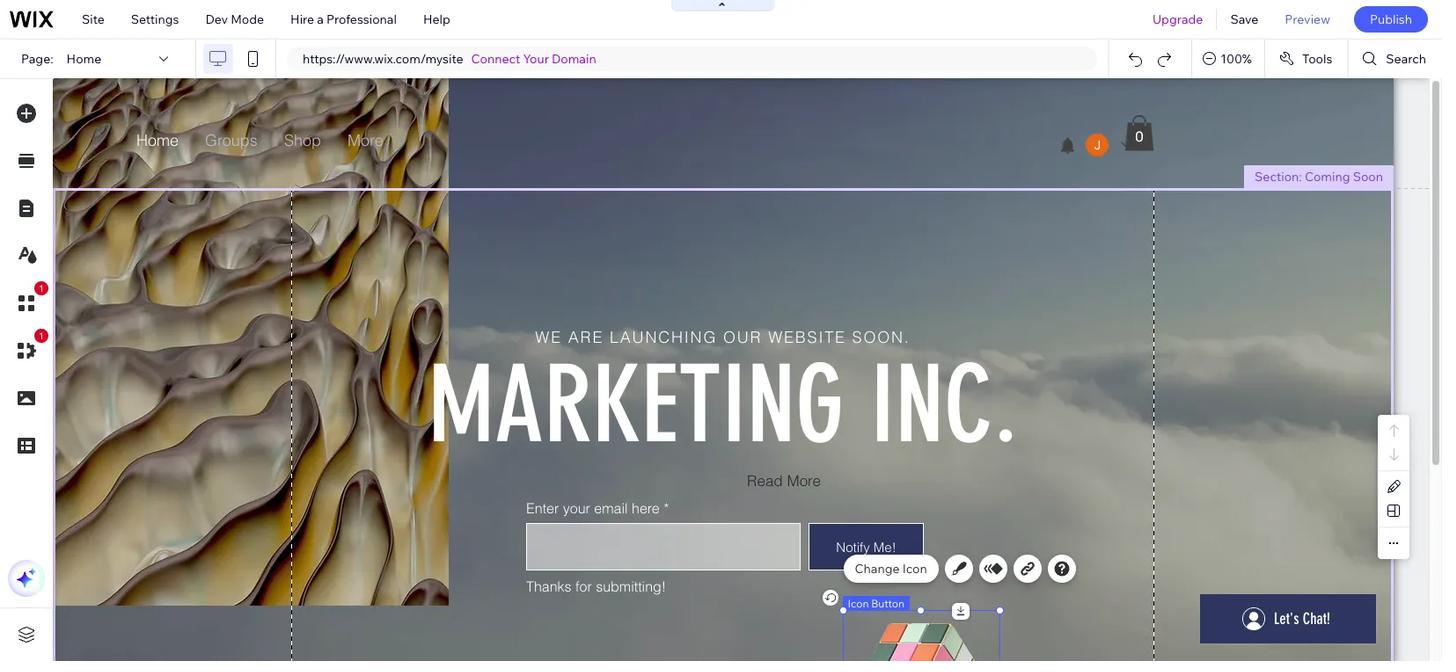 Task type: describe. For each thing, give the bounding box(es) containing it.
your
[[523, 51, 549, 67]]

hire
[[291, 11, 314, 27]]

100%
[[1221, 51, 1252, 67]]

settings
[[131, 11, 179, 27]]

hire a professional
[[291, 11, 397, 27]]

publish
[[1370, 11, 1413, 27]]

0 vertical spatial icon
[[903, 562, 927, 577]]

tools
[[1302, 51, 1333, 67]]

upgrade
[[1153, 11, 1203, 27]]

help
[[423, 11, 450, 27]]

search
[[1386, 51, 1427, 67]]

dev mode
[[205, 11, 264, 27]]

100% button
[[1193, 40, 1265, 78]]

preview
[[1285, 11, 1331, 27]]

preview button
[[1272, 0, 1344, 39]]

mode
[[231, 11, 264, 27]]

save
[[1231, 11, 1259, 27]]

dev
[[205, 11, 228, 27]]

1 1 from the top
[[39, 283, 44, 294]]

home
[[67, 51, 101, 67]]

change icon
[[855, 562, 927, 577]]

professional
[[327, 11, 397, 27]]



Task type: locate. For each thing, give the bounding box(es) containing it.
tools button
[[1265, 40, 1349, 78]]

0 horizontal spatial icon
[[848, 598, 869, 611]]

1 vertical spatial 1
[[39, 331, 44, 341]]

1 horizontal spatial icon
[[903, 562, 927, 577]]

search button
[[1349, 40, 1442, 78]]

section:
[[1255, 169, 1302, 185], [1255, 169, 1302, 185]]

a
[[317, 11, 324, 27]]

1 button
[[8, 282, 48, 322], [8, 329, 48, 370]]

icon right change
[[903, 562, 927, 577]]

1
[[39, 283, 44, 294], [39, 331, 44, 341]]

publish button
[[1354, 6, 1428, 33]]

icon left button
[[848, 598, 869, 611]]

2 1 from the top
[[39, 331, 44, 341]]

button
[[871, 598, 905, 611]]

icon button
[[848, 598, 905, 611]]

coming
[[1305, 169, 1351, 185], [1305, 169, 1351, 185]]

save button
[[1218, 0, 1272, 39]]

soon
[[1353, 169, 1384, 185], [1353, 169, 1384, 185]]

https://www.wix.com/mysite
[[303, 51, 463, 67]]

2 1 button from the top
[[8, 329, 48, 370]]

1 vertical spatial icon
[[848, 598, 869, 611]]

site
[[82, 11, 105, 27]]

change
[[855, 562, 900, 577]]

domain
[[552, 51, 596, 67]]

0 vertical spatial 1
[[39, 283, 44, 294]]

1 1 button from the top
[[8, 282, 48, 322]]

icon
[[903, 562, 927, 577], [848, 598, 869, 611]]

section: coming soon
[[1255, 169, 1384, 185], [1255, 169, 1384, 185]]

1 vertical spatial 1 button
[[8, 329, 48, 370]]

0 vertical spatial 1 button
[[8, 282, 48, 322]]

https://www.wix.com/mysite connect your domain
[[303, 51, 596, 67]]

connect
[[471, 51, 520, 67]]



Task type: vqa. For each thing, say whether or not it's contained in the screenshot.
"Build" in the BIRTHDAY & LOYALTY CLUB BUILD YOUR CUSTOMER LIST & GROW SALES, FAST.
no



